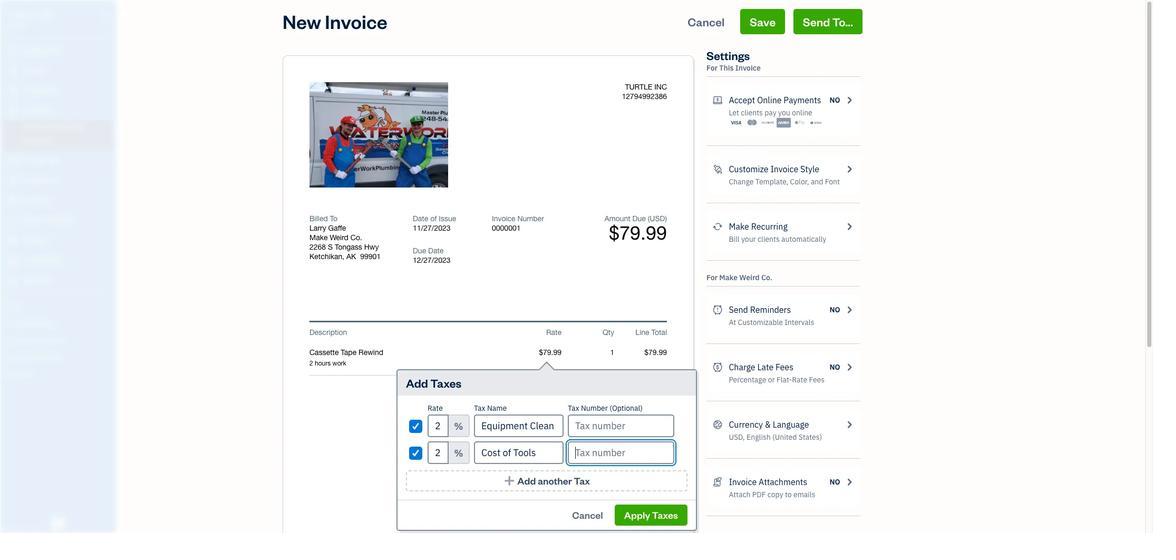 Task type: locate. For each thing, give the bounding box(es) containing it.
send inside "button"
[[803, 14, 830, 29]]

1 vertical spatial for
[[706, 273, 718, 283]]

0 vertical spatial total
[[651, 328, 667, 337]]

flat-
[[777, 375, 792, 385]]

1 tax name text field from the top
[[474, 415, 564, 438]]

apply taxes button
[[615, 505, 687, 526]]

0 horizontal spatial fees
[[776, 362, 793, 373]]

inc for turtle inc 12794992386
[[654, 83, 667, 91]]

1 tax number text field from the top
[[568, 415, 674, 438]]

0 horizontal spatial due
[[413, 247, 426, 255]]

clients down accept
[[741, 108, 763, 118]]

tax right another
[[574, 475, 590, 487]]

make up bill
[[729, 221, 749, 232]]

gaffe
[[328, 224, 346, 233]]

attach pdf copy to emails
[[729, 490, 815, 500]]

2 vertical spatial rate
[[428, 404, 443, 413]]

0 horizontal spatial )
[[601, 502, 603, 511]]

1 vertical spatial add
[[517, 475, 536, 487]]

0 vertical spatial check image
[[411, 421, 421, 432]]

0 vertical spatial chevronright image
[[844, 163, 854, 176]]

1 horizontal spatial number
[[581, 404, 608, 413]]

2 no from the top
[[830, 305, 840, 315]]

due up 12/27/2023
[[413, 247, 426, 255]]

0 horizontal spatial cancel button
[[563, 505, 612, 526]]

no for charge late fees
[[830, 363, 840, 372]]

number up 'subtotal'
[[581, 404, 608, 413]]

0 vertical spatial number
[[517, 215, 544, 223]]

1 vertical spatial $79.99
[[644, 502, 667, 511]]

1 vertical spatial inc
[[654, 83, 667, 91]]

Item Quantity text field
[[599, 348, 614, 357]]

0 vertical spatial co.
[[350, 234, 362, 242]]

0 vertical spatial tax name text field
[[474, 415, 564, 438]]

1 vertical spatial weird
[[739, 273, 760, 283]]

due down another
[[568, 502, 582, 511]]

amount
[[605, 215, 630, 223], [560, 474, 586, 483], [540, 502, 566, 511]]

charge late fees
[[729, 362, 793, 373]]

add for add taxes
[[406, 376, 428, 391]]

report image
[[7, 276, 20, 286]]

12/27/2023 button
[[413, 256, 476, 265]]

2 79.99 from the top
[[648, 463, 667, 471]]

inc
[[41, 9, 55, 20], [654, 83, 667, 91]]

currencyandlanguage image
[[713, 419, 723, 431]]

make
[[729, 221, 749, 232], [309, 234, 328, 242], [719, 273, 738, 283]]

2 0.00 from the top
[[653, 472, 667, 481]]

79.99 up apply taxes
[[648, 463, 667, 471]]

add
[[406, 376, 428, 391], [517, 475, 536, 487]]

3 no from the top
[[830, 363, 840, 372]]

tax number text field down (optional)
[[568, 415, 674, 438]]

rate right the or
[[792, 375, 807, 385]]

date inside due date 12/27/2023
[[428, 247, 444, 255]]

onlinesales image
[[713, 94, 723, 106]]

1 horizontal spatial send
[[803, 14, 830, 29]]

client image
[[7, 66, 20, 76]]

you
[[778, 108, 790, 118]]

1 check image from the top
[[411, 421, 421, 432]]

4 no from the top
[[830, 478, 840, 487]]

) down paid in the bottom of the page
[[601, 502, 603, 511]]

0 horizontal spatial number
[[517, 215, 544, 223]]

2 horizontal spatial rate
[[792, 375, 807, 385]]

2 check image from the top
[[411, 448, 421, 459]]

0 vertical spatial rate
[[546, 328, 561, 337]]

fees
[[776, 362, 793, 373], [809, 375, 825, 385]]

bank image
[[809, 118, 823, 128]]

0 vertical spatial cancel button
[[678, 9, 734, 34]]

tax name text field down name
[[474, 415, 564, 438]]

Tax Rate (Percentage) text field
[[428, 415, 449, 438], [428, 442, 449, 464]]

1 vertical spatial fees
[[809, 375, 825, 385]]

send up at
[[729, 305, 748, 315]]

0 vertical spatial usd
[[650, 215, 665, 223]]

1 horizontal spatial total
[[651, 328, 667, 337]]

number for tax
[[581, 404, 608, 413]]

turtle up 12794992386
[[625, 83, 652, 91]]

1 vertical spatial due
[[413, 247, 426, 255]]

amount left (
[[605, 215, 630, 223]]

amount inside amount due ( usd ) $79.99
[[605, 215, 630, 223]]

qty
[[603, 328, 614, 337]]

paintbrush image
[[713, 163, 723, 176]]

bank connections image
[[8, 353, 113, 362]]

rate down the add taxes at the bottom left
[[428, 404, 443, 413]]

taxes inside button
[[652, 509, 678, 521]]

0 horizontal spatial send
[[729, 305, 748, 315]]

clients down recurring
[[758, 235, 780, 244]]

new
[[283, 9, 321, 34]]

paid
[[588, 474, 603, 483]]

total
[[651, 328, 667, 337], [587, 463, 603, 471]]

1 horizontal spatial )
[[665, 215, 667, 223]]

expense image
[[7, 176, 20, 186]]

0 vertical spatial 0.00
[[653, 442, 667, 451]]

date up 12/27/2023
[[428, 247, 444, 255]]

chevronright image
[[844, 163, 854, 176], [844, 304, 854, 316], [844, 476, 854, 489]]

tax
[[474, 404, 485, 413], [568, 404, 579, 413], [592, 442, 603, 451], [574, 475, 590, 487]]

1 horizontal spatial usd
[[650, 215, 665, 223]]

Tax number text field
[[568, 415, 674, 438], [568, 442, 674, 464]]

1 horizontal spatial add
[[517, 475, 536, 487]]

1 horizontal spatial taxes
[[652, 509, 678, 521]]

percentage or flat-rate fees
[[729, 375, 825, 385]]

2 horizontal spatial due
[[632, 215, 646, 223]]

weird up send reminders
[[739, 273, 760, 283]]

0 vertical spatial send
[[803, 14, 830, 29]]

of
[[430, 215, 437, 223]]

cancel for apply taxes
[[572, 509, 603, 521]]

chevronright image
[[844, 94, 854, 106], [844, 220, 854, 233], [844, 361, 854, 374], [844, 419, 854, 431]]

make down larry
[[309, 234, 328, 242]]

make inside billed to larry gaffe make weird co. 2268 s tongass hwy ketchikan, ak  99901
[[309, 234, 328, 242]]

delete image
[[354, 130, 405, 141]]

number up 'enter an invoice #' text field
[[517, 215, 544, 223]]

2 vertical spatial make
[[719, 273, 738, 283]]

charge
[[729, 362, 755, 373]]

1 vertical spatial total
[[587, 463, 603, 471]]

1 vertical spatial amount
[[560, 474, 586, 483]]

tax number text field up paid in the bottom of the page
[[568, 442, 674, 464]]

due inside amount due ( usd ) $79.99
[[632, 215, 646, 223]]

0 vertical spatial add
[[406, 376, 428, 391]]

make up latereminders image
[[719, 273, 738, 283]]

tax rate (percentage) text field for second tax number text field from the bottom of the page
[[428, 415, 449, 438]]

american express image
[[777, 118, 791, 128]]

1 vertical spatial 79.99
[[648, 463, 667, 471]]

cancel button up settings
[[678, 9, 734, 34]]

1 no from the top
[[830, 95, 840, 105]]

cancel button for save
[[678, 9, 734, 34]]

1 vertical spatial rate
[[792, 375, 807, 385]]

1 vertical spatial tax number text field
[[568, 442, 674, 464]]

new invoice
[[283, 9, 387, 34]]

image
[[381, 130, 405, 141]]

)
[[665, 215, 667, 223], [601, 502, 603, 511]]

tax up 'subtotal'
[[568, 404, 579, 413]]

fees right flat-
[[809, 375, 825, 385]]

0 vertical spatial tax rate (percentage) text field
[[428, 415, 449, 438]]

turtle
[[8, 9, 39, 20], [625, 83, 652, 91]]

Tax name text field
[[474, 415, 564, 438], [474, 442, 564, 464]]

online
[[757, 95, 782, 105]]

number
[[517, 215, 544, 223], [581, 404, 608, 413]]

79.99 for 79.99
[[648, 421, 667, 430]]

1 horizontal spatial cancel button
[[678, 9, 734, 34]]

$79.99
[[609, 222, 667, 244], [644, 502, 667, 511]]

send to...
[[803, 14, 853, 29]]

0.00
[[653, 442, 667, 451], [653, 472, 667, 481]]

project image
[[7, 196, 20, 206]]

cancel down paid in the bottom of the page
[[572, 509, 603, 521]]

automatically
[[781, 235, 826, 244]]

customize invoice style
[[729, 164, 819, 175]]

0 horizontal spatial weird
[[330, 234, 348, 242]]

0.00 up apply taxes
[[653, 472, 667, 481]]

12794992386
[[622, 92, 667, 101]]

2 for from the top
[[706, 273, 718, 283]]

no for send reminders
[[830, 305, 840, 315]]

rate
[[546, 328, 561, 337], [792, 375, 807, 385], [428, 404, 443, 413]]

2 vertical spatial due
[[568, 502, 582, 511]]

0 vertical spatial $79.99
[[609, 222, 667, 244]]

0 horizontal spatial taxes
[[430, 376, 461, 391]]

0 horizontal spatial inc
[[41, 9, 55, 20]]

line total
[[635, 328, 667, 337]]

$79.99 inside amount due ( usd ) $79.99
[[609, 222, 667, 244]]

1 vertical spatial )
[[601, 502, 603, 511]]

weird down the gaffe
[[330, 234, 348, 242]]

tax left name
[[474, 404, 485, 413]]

cancel button down paid in the bottom of the page
[[563, 505, 612, 526]]

line
[[635, 328, 649, 337]]

total inside "total amount paid"
[[587, 463, 603, 471]]

1 horizontal spatial rate
[[546, 328, 561, 337]]

tax down 'subtotal'
[[592, 442, 603, 451]]

currency & language
[[729, 420, 809, 430]]

states)
[[799, 433, 822, 442]]

0.00 left delete tax image in the right bottom of the page
[[653, 442, 667, 451]]

taxes
[[430, 376, 461, 391], [652, 509, 678, 521]]

turtle inside turtle inc owner
[[8, 9, 39, 20]]

add down enter an item description text field at the left of the page
[[406, 376, 428, 391]]

tax name text field for second tax number text field from the top of the page
[[474, 442, 564, 464]]

add for add another tax
[[517, 475, 536, 487]]

0 vertical spatial amount
[[605, 215, 630, 223]]

3 chevronright image from the top
[[844, 476, 854, 489]]

0 vertical spatial 79.99
[[648, 421, 667, 430]]

reminders
[[750, 305, 791, 315]]

date of issue
[[413, 215, 456, 223]]

color,
[[790, 177, 809, 187]]

2 vertical spatial chevronright image
[[844, 476, 854, 489]]

weird
[[330, 234, 348, 242], [739, 273, 760, 283]]

dashboard image
[[7, 46, 20, 56]]

1 79.99 from the top
[[648, 421, 667, 430]]

add inside button
[[517, 475, 536, 487]]

invoice
[[325, 9, 387, 34], [735, 63, 761, 73], [770, 164, 798, 175], [492, 215, 515, 223], [729, 477, 757, 488]]

amount down add another tax
[[540, 502, 566, 511]]

2 tax number text field from the top
[[568, 442, 674, 464]]

1 vertical spatial cancel
[[572, 509, 603, 521]]

0 vertical spatial clients
[[741, 108, 763, 118]]

Enter an Item Description text field
[[309, 360, 509, 368]]

Enter an Item Name text field
[[309, 348, 509, 357]]

1 vertical spatial number
[[581, 404, 608, 413]]

change
[[729, 177, 754, 187]]

to...
[[832, 14, 853, 29]]

add right plus icon
[[517, 475, 536, 487]]

no
[[830, 95, 840, 105], [830, 305, 840, 315], [830, 363, 840, 372], [830, 478, 840, 487]]

at customizable intervals
[[729, 318, 814, 327]]

accept
[[729, 95, 755, 105]]

1 horizontal spatial cancel
[[688, 14, 725, 29]]

subtotal
[[575, 421, 603, 430]]

or
[[768, 375, 775, 385]]

79.99 up 79.99 0.00
[[648, 421, 667, 430]]

1 tax rate (percentage) text field from the top
[[428, 415, 449, 438]]

79.99 0.00
[[648, 463, 667, 481]]

1 vertical spatial clients
[[758, 235, 780, 244]]

usd inside amount due ( usd ) $79.99
[[650, 215, 665, 223]]

clients
[[741, 108, 763, 118], [758, 235, 780, 244]]

taxes right apply
[[652, 509, 678, 521]]

co. up tongass
[[350, 234, 362, 242]]

pdf
[[752, 490, 766, 500]]

0 vertical spatial due
[[632, 215, 646, 223]]

0 horizontal spatial turtle
[[8, 9, 39, 20]]

1 vertical spatial cancel button
[[563, 505, 612, 526]]

billed to larry gaffe make weird co. 2268 s tongass hwy ketchikan, ak  99901
[[309, 215, 381, 261]]

to
[[785, 490, 792, 500]]

0 horizontal spatial usd
[[586, 502, 601, 511]]

2 tax rate (percentage) text field from the top
[[428, 442, 449, 464]]

invoice attachments
[[729, 477, 807, 488]]

0 vertical spatial inc
[[41, 9, 55, 20]]

weird inside billed to larry gaffe make weird co. 2268 s tongass hwy ketchikan, ak  99901
[[330, 234, 348, 242]]

accept online payments
[[729, 95, 821, 105]]

visa image
[[729, 118, 743, 128]]

inc inside turtle inc 12794992386
[[654, 83, 667, 91]]

amount left paid in the bottom of the page
[[560, 474, 586, 483]]

invoice image
[[7, 106, 20, 117]]

amount inside "total amount paid"
[[560, 474, 586, 483]]

taxes down enter an item description text field at the left of the page
[[430, 376, 461, 391]]

add another tax button
[[406, 471, 687, 492]]

send for send reminders
[[729, 305, 748, 315]]

1 horizontal spatial weird
[[739, 273, 760, 283]]

issue
[[439, 215, 456, 223]]

0 horizontal spatial rate
[[428, 404, 443, 413]]

send left to...
[[803, 14, 830, 29]]

attachments
[[759, 477, 807, 488]]

no for accept online payments
[[830, 95, 840, 105]]

turtle up owner
[[8, 9, 39, 20]]

1 horizontal spatial turtle
[[625, 83, 652, 91]]

currency
[[729, 420, 763, 430]]

1 vertical spatial co.
[[761, 273, 772, 283]]

1 vertical spatial tax rate (percentage) text field
[[428, 442, 449, 464]]

money image
[[7, 236, 20, 246]]

0 vertical spatial fees
[[776, 362, 793, 373]]

1 vertical spatial make
[[309, 234, 328, 242]]

0 vertical spatial taxes
[[430, 376, 461, 391]]

0 horizontal spatial cancel
[[572, 509, 603, 521]]

2 tax name text field from the top
[[474, 442, 564, 464]]

1 vertical spatial send
[[729, 305, 748, 315]]

2 vertical spatial amount
[[540, 502, 566, 511]]

cancel up settings
[[688, 14, 725, 29]]

0 horizontal spatial co.
[[350, 234, 362, 242]]

1 vertical spatial turtle
[[625, 83, 652, 91]]

amount for amount due usd )
[[540, 502, 566, 511]]

1 horizontal spatial inc
[[654, 83, 667, 91]]

for up latereminders image
[[706, 273, 718, 283]]

turtle inc owner
[[8, 9, 55, 29]]

check image
[[411, 421, 421, 432], [411, 448, 421, 459]]

recurring
[[751, 221, 788, 232]]

1 horizontal spatial due
[[568, 502, 582, 511]]

) right (
[[665, 215, 667, 223]]

1 vertical spatial tax name text field
[[474, 442, 564, 464]]

co.
[[350, 234, 362, 242], [761, 273, 772, 283]]

1 vertical spatial taxes
[[652, 509, 678, 521]]

save button
[[740, 9, 785, 34]]

inc inside turtle inc owner
[[41, 9, 55, 20]]

1 vertical spatial check image
[[411, 448, 421, 459]]

0 horizontal spatial add
[[406, 376, 428, 391]]

0 vertical spatial cancel
[[688, 14, 725, 29]]

0 vertical spatial )
[[665, 215, 667, 223]]

1 vertical spatial usd
[[586, 502, 601, 511]]

1 0.00 from the top
[[653, 442, 667, 451]]

1 vertical spatial chevronright image
[[844, 304, 854, 316]]

total right line
[[651, 328, 667, 337]]

due left (
[[632, 215, 646, 223]]

total up paid in the bottom of the page
[[587, 463, 603, 471]]

tax name text field up plus icon
[[474, 442, 564, 464]]

co. up the reminders
[[761, 273, 772, 283]]

rate up item rate (usd) text box
[[546, 328, 561, 337]]

bill
[[729, 235, 739, 244]]

for left this
[[706, 63, 718, 73]]

due date 12/27/2023
[[413, 247, 451, 265]]

0 vertical spatial weird
[[330, 234, 348, 242]]

apple pay image
[[793, 118, 807, 128]]

0 vertical spatial for
[[706, 63, 718, 73]]

team members image
[[8, 319, 113, 328]]

style
[[800, 164, 819, 175]]

turtle inside turtle inc 12794992386
[[625, 83, 652, 91]]

2 chevronright image from the top
[[844, 304, 854, 316]]

percentage
[[729, 375, 766, 385]]

fees up flat-
[[776, 362, 793, 373]]

0 vertical spatial turtle
[[8, 9, 39, 20]]

apps image
[[8, 303, 113, 311]]

3 chevronright image from the top
[[844, 361, 854, 374]]

1 for from the top
[[706, 63, 718, 73]]

1 vertical spatial 0.00
[[653, 472, 667, 481]]

rate for tax number (optional)
[[428, 404, 443, 413]]

1 vertical spatial date
[[428, 247, 444, 255]]

amount due usd )
[[540, 502, 603, 511]]

attach
[[729, 490, 750, 500]]

0 vertical spatial tax number text field
[[568, 415, 674, 438]]

date left of
[[413, 215, 428, 223]]

ketchikan,
[[309, 253, 344, 261]]

1 horizontal spatial co.
[[761, 273, 772, 283]]

date
[[413, 215, 428, 223], [428, 247, 444, 255]]

0 horizontal spatial total
[[587, 463, 603, 471]]



Task type: vqa. For each thing, say whether or not it's contained in the screenshot.
Project link
no



Task type: describe. For each thing, give the bounding box(es) containing it.
main element
[[0, 0, 142, 534]]

plus image
[[503, 476, 515, 487]]

(optional)
[[610, 404, 643, 413]]

let
[[729, 108, 739, 118]]

save
[[750, 14, 776, 29]]

freshbooks image
[[50, 517, 66, 529]]

tax rate (percentage) text field for second tax number text field from the top of the page
[[428, 442, 449, 464]]

amount due ( usd ) $79.99
[[605, 215, 667, 244]]

owner
[[8, 21, 28, 29]]

delete
[[354, 130, 379, 141]]

Line Total (USD) text field
[[644, 348, 667, 357]]

invoice number
[[492, 215, 544, 223]]

79.99 for 79.99 0.00
[[648, 463, 667, 471]]

s
[[328, 243, 333, 251]]

pay
[[765, 108, 776, 118]]

description
[[309, 328, 347, 337]]

send to... button
[[793, 9, 863, 34]]

at
[[729, 318, 736, 327]]

latereminders image
[[713, 304, 723, 316]]

chevronright image for invoice attachments
[[844, 476, 854, 489]]

(united
[[772, 433, 797, 442]]

number for invoice
[[517, 215, 544, 223]]

tax name
[[474, 404, 507, 413]]

add taxes
[[406, 376, 461, 391]]

amount for amount due ( usd ) $79.99
[[605, 215, 630, 223]]

font
[[825, 177, 840, 187]]

check image for tax rate (percentage) text field corresponding to second tax number text field from the bottom of the page
[[411, 421, 421, 432]]

copy
[[768, 490, 783, 500]]

cancel button for apply taxes
[[563, 505, 612, 526]]

mastercard image
[[745, 118, 759, 128]]

emails
[[793, 490, 815, 500]]

check image for second tax number text field from the top of the page tax rate (percentage) text field
[[411, 448, 421, 459]]

2 chevronright image from the top
[[844, 220, 854, 233]]

turtle for turtle inc 12794992386
[[625, 83, 652, 91]]

taxes for add taxes
[[430, 376, 461, 391]]

estimate image
[[7, 86, 20, 96]]

turtle for turtle inc owner
[[8, 9, 39, 20]]

usd,
[[729, 433, 745, 442]]

delete tax image
[[677, 447, 687, 459]]

change template, color, and font
[[729, 177, 840, 187]]

due for amount due usd )
[[568, 502, 582, 511]]

billed
[[309, 215, 328, 223]]

to
[[330, 215, 338, 223]]

english
[[747, 433, 771, 442]]

1 chevronright image from the top
[[844, 163, 854, 176]]

) inside amount due ( usd ) $79.99
[[665, 215, 667, 223]]

and
[[811, 177, 823, 187]]

payments
[[784, 95, 821, 105]]

customize
[[729, 164, 768, 175]]

another
[[538, 475, 572, 487]]

no for invoice attachments
[[830, 478, 840, 487]]

invoices image
[[713, 476, 723, 489]]

Issue date in MM/DD/YYYY format text field
[[413, 224, 476, 233]]

chevronright image for send reminders
[[844, 304, 854, 316]]

your
[[741, 235, 756, 244]]

(
[[648, 215, 650, 223]]

intervals
[[785, 318, 814, 327]]

items and services image
[[8, 336, 113, 345]]

apply
[[624, 509, 650, 521]]

0.00 inside 79.99 0.00
[[653, 472, 667, 481]]

Enter an Invoice # text field
[[492, 224, 521, 233]]

4 chevronright image from the top
[[844, 419, 854, 431]]

customizable
[[738, 318, 783, 327]]

inc for turtle inc owner
[[41, 9, 55, 20]]

co. inside billed to larry gaffe make weird co. 2268 s tongass hwy ketchikan, ak  99901
[[350, 234, 362, 242]]

2268
[[309, 243, 326, 251]]

language
[[773, 420, 809, 430]]

chart image
[[7, 256, 20, 266]]

apply taxes
[[624, 509, 678, 521]]

this
[[719, 63, 734, 73]]

settings image
[[8, 370, 113, 379]]

bill your clients automatically
[[729, 235, 826, 244]]

tax inside button
[[574, 475, 590, 487]]

invoice inside settings for this invoice
[[735, 63, 761, 73]]

send reminders
[[729, 305, 791, 315]]

0 vertical spatial date
[[413, 215, 428, 223]]

0 vertical spatial make
[[729, 221, 749, 232]]

99901
[[360, 253, 381, 261]]

tax for tax
[[592, 442, 603, 451]]

larry
[[309, 224, 326, 233]]

settings for this invoice
[[706, 48, 761, 73]]

settings
[[706, 48, 750, 63]]

name
[[487, 404, 507, 413]]

for inside settings for this invoice
[[706, 63, 718, 73]]

hwy
[[364, 243, 379, 251]]

online
[[792, 108, 812, 118]]

timer image
[[7, 216, 20, 226]]

turtle inc 12794992386
[[622, 83, 667, 101]]

rate for line total
[[546, 328, 561, 337]]

send for send to...
[[803, 14, 830, 29]]

for make weird co.
[[706, 273, 772, 283]]

1 chevronright image from the top
[[844, 94, 854, 106]]

latefees image
[[713, 361, 723, 374]]

tax number (optional)
[[568, 404, 643, 413]]

total amount paid
[[560, 463, 603, 483]]

discover image
[[761, 118, 775, 128]]

refresh image
[[713, 220, 723, 233]]

template,
[[755, 177, 788, 187]]

12/27/2023
[[413, 256, 451, 265]]

payment image
[[7, 156, 20, 166]]

let clients pay you online
[[729, 108, 812, 118]]

tongass
[[335, 243, 362, 251]]

late
[[757, 362, 774, 373]]

due inside due date 12/27/2023
[[413, 247, 426, 255]]

1 horizontal spatial fees
[[809, 375, 825, 385]]

tax name text field for second tax number text field from the bottom of the page
[[474, 415, 564, 438]]

taxes for apply taxes
[[652, 509, 678, 521]]

due for amount due ( usd ) $79.99
[[632, 215, 646, 223]]

cancel for save
[[688, 14, 725, 29]]

Item Rate (USD) text field
[[538, 348, 561, 357]]

tax for tax name
[[474, 404, 485, 413]]

add another tax
[[517, 475, 590, 487]]

tax for tax number (optional)
[[568, 404, 579, 413]]



